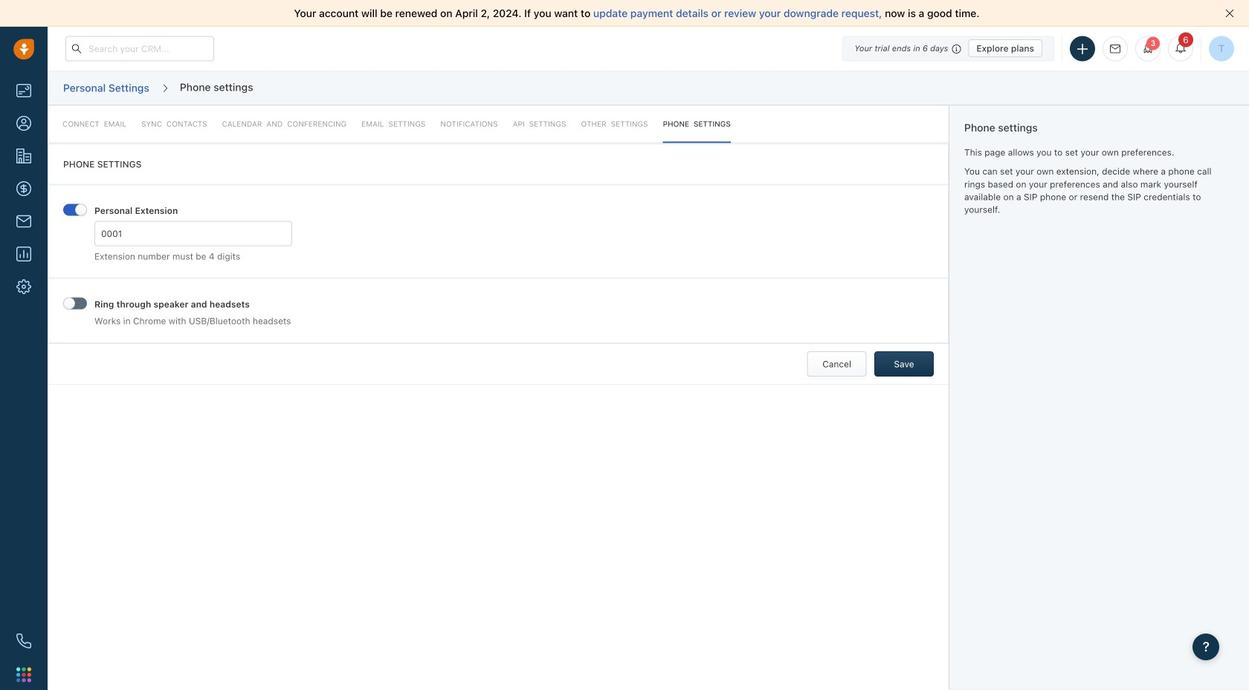 Task type: describe. For each thing, give the bounding box(es) containing it.
phone image
[[16, 634, 31, 649]]

freshworks switcher image
[[16, 668, 31, 683]]

Search your CRM... text field
[[65, 36, 214, 61]]

close image
[[1226, 9, 1235, 18]]

phone element
[[9, 627, 39, 657]]



Task type: locate. For each thing, give the bounding box(es) containing it.
tab list
[[48, 106, 949, 143]]

Enter number text field
[[94, 221, 292, 247]]

send email image
[[1110, 44, 1121, 54]]



Task type: vqa. For each thing, say whether or not it's contained in the screenshot.
down "image"
no



